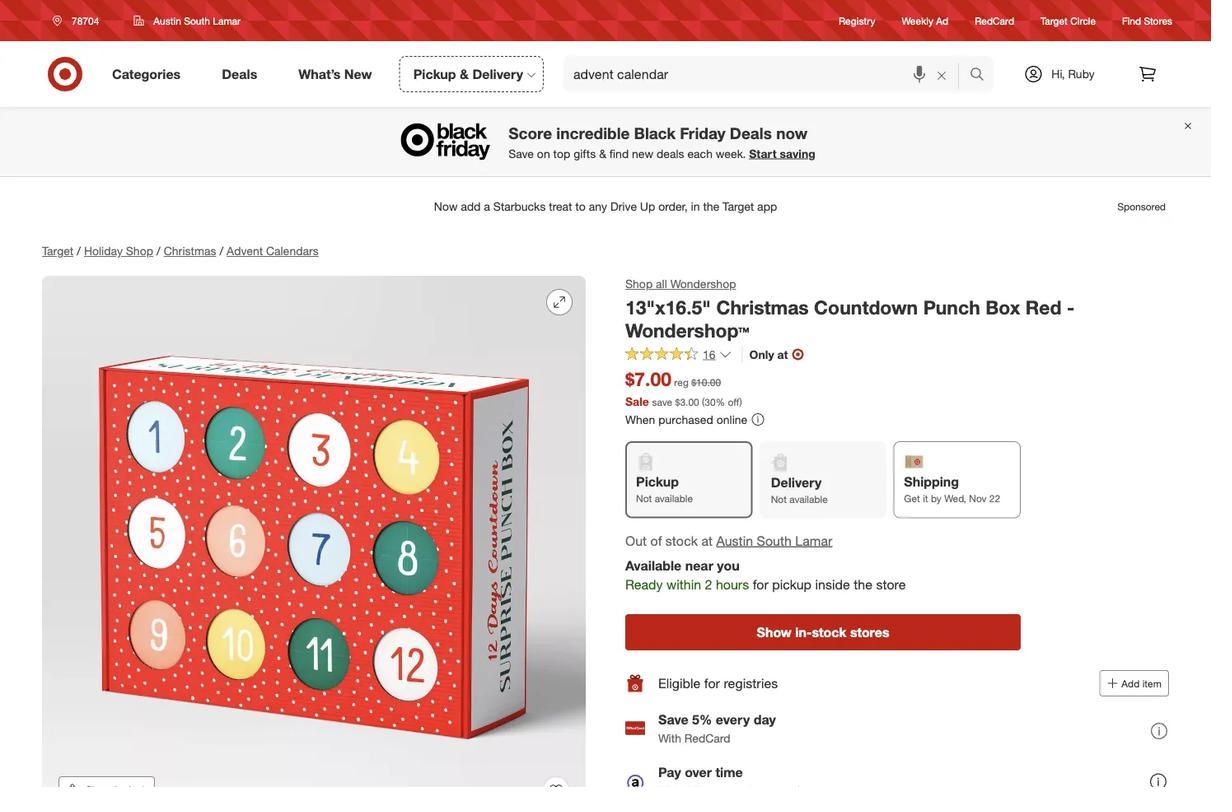 Task type: vqa. For each thing, say whether or not it's contained in the screenshot.
1st NOT HELPFUL 'button' from the bottom
no



Task type: describe. For each thing, give the bounding box(es) containing it.
new
[[344, 66, 372, 82]]

eligible
[[659, 676, 701, 692]]

0 horizontal spatial at
[[702, 533, 713, 549]]

redcard inside "save 5% every day with redcard"
[[685, 731, 731, 746]]

find
[[610, 146, 629, 161]]

gifts
[[574, 146, 596, 161]]

you
[[717, 559, 740, 575]]

stores
[[850, 625, 890, 641]]

day
[[754, 712, 776, 729]]

shipping
[[904, 474, 959, 490]]

find stores
[[1123, 14, 1173, 27]]

find stores link
[[1123, 14, 1173, 28]]

hi,
[[1052, 67, 1065, 81]]

$10.00
[[692, 377, 721, 389]]

pickup & delivery
[[413, 66, 523, 82]]

hours
[[716, 577, 749, 593]]

%
[[716, 396, 725, 408]]

1 horizontal spatial austin
[[717, 533, 753, 549]]

search
[[963, 68, 1002, 84]]

available
[[626, 559, 682, 575]]

now
[[777, 124, 808, 143]]

punch
[[924, 296, 981, 319]]

0 vertical spatial redcard
[[975, 14, 1015, 27]]

add item
[[1122, 678, 1162, 690]]

pay
[[659, 765, 681, 781]]

1 vertical spatial lamar
[[796, 533, 833, 549]]

target for target circle
[[1041, 14, 1068, 27]]

add
[[1122, 678, 1140, 690]]

available for pickup
[[655, 493, 693, 505]]

lamar inside austin south lamar dropdown button
[[213, 14, 241, 27]]

pickup
[[772, 577, 812, 593]]

0 horizontal spatial christmas
[[164, 244, 216, 258]]

show in-stock stores
[[757, 625, 890, 641]]

only
[[750, 347, 774, 362]]

target circle link
[[1041, 14, 1096, 28]]

pay over time
[[659, 765, 743, 781]]

it
[[923, 493, 929, 505]]

stock for in-
[[812, 625, 847, 641]]

save
[[652, 396, 673, 408]]

in-
[[796, 625, 812, 641]]

78704 button
[[42, 6, 117, 35]]

austin south lamar
[[154, 14, 241, 27]]

pickup for &
[[413, 66, 456, 82]]

with
[[659, 731, 682, 746]]

pickup not available
[[636, 474, 693, 505]]

ad
[[937, 14, 949, 27]]

13"x16.5"
[[626, 296, 711, 319]]

week.
[[716, 146, 746, 161]]

when
[[626, 412, 656, 427]]

78704
[[72, 14, 99, 27]]

purchased
[[659, 412, 714, 427]]

calendars
[[266, 244, 319, 258]]

start
[[749, 146, 777, 161]]

ready
[[626, 577, 663, 593]]

christmas inside shop all wondershop 13"x16.5" christmas countdown punch box red - wondershop™
[[717, 296, 809, 319]]

wondershop™
[[626, 320, 750, 343]]

target for target / holiday shop / christmas / advent calendars
[[42, 244, 74, 258]]

deals inside score incredible black friday deals now save on top gifts & find new deals each week. start saving
[[730, 124, 772, 143]]

nov
[[969, 493, 987, 505]]

friday
[[680, 124, 726, 143]]

austin inside dropdown button
[[154, 14, 181, 27]]

0 horizontal spatial deals
[[222, 66, 257, 82]]

shipping get it by wed, nov 22
[[904, 474, 1001, 505]]

22
[[990, 493, 1001, 505]]

hi, ruby
[[1052, 67, 1095, 81]]

registry link
[[839, 14, 876, 28]]

pickup for not
[[636, 474, 679, 490]]

0 vertical spatial at
[[778, 347, 788, 362]]

5%
[[692, 712, 712, 729]]

1 horizontal spatial south
[[757, 533, 792, 549]]

& inside score incredible black friday deals now save on top gifts & find new deals each week. start saving
[[599, 146, 607, 161]]

christmas link
[[164, 244, 216, 258]]

box
[[986, 296, 1021, 319]]

what's
[[299, 66, 341, 82]]

get
[[904, 493, 920, 505]]

target circle
[[1041, 14, 1096, 27]]

store
[[876, 577, 906, 593]]

online
[[717, 412, 748, 427]]

austin south lamar button
[[717, 532, 833, 551]]

score incredible black friday deals now save on top gifts & find new deals each week. start saving
[[509, 124, 816, 161]]

time
[[716, 765, 743, 781]]

What can we help you find? suggestions appear below search field
[[564, 56, 974, 92]]



Task type: locate. For each thing, give the bounding box(es) containing it.
near
[[685, 559, 714, 575]]

0 vertical spatial for
[[753, 577, 769, 593]]

$
[[675, 396, 680, 408]]

0 horizontal spatial pickup
[[413, 66, 456, 82]]

the
[[854, 577, 873, 593]]

save inside "save 5% every day with redcard"
[[659, 712, 689, 729]]

1 vertical spatial save
[[659, 712, 689, 729]]

1 horizontal spatial deals
[[730, 124, 772, 143]]

what's new link
[[285, 56, 393, 92]]

1 vertical spatial for
[[705, 676, 720, 692]]

south up available near you ready within 2 hours for pickup inside the store
[[757, 533, 792, 549]]

inside
[[816, 577, 850, 593]]

save inside score incredible black friday deals now save on top gifts & find new deals each week. start saving
[[509, 146, 534, 161]]

1 horizontal spatial redcard
[[975, 14, 1015, 27]]

new
[[632, 146, 654, 161]]

save left on
[[509, 146, 534, 161]]

target
[[1041, 14, 1068, 27], [42, 244, 74, 258]]

show in-stock stores button
[[626, 615, 1021, 651]]

0 vertical spatial south
[[184, 14, 210, 27]]

of
[[651, 533, 662, 549]]

$7.00 reg $10.00 sale save $ 3.00 ( 30 % off )
[[626, 368, 742, 409]]

0 horizontal spatial austin
[[154, 14, 181, 27]]

within
[[667, 577, 701, 593]]

1 horizontal spatial pickup
[[636, 474, 679, 490]]

1 vertical spatial christmas
[[717, 296, 809, 319]]

2 / from the left
[[157, 244, 160, 258]]

1 vertical spatial delivery
[[771, 475, 822, 491]]

registries
[[724, 676, 778, 692]]

$7.00
[[626, 368, 672, 391]]

by
[[931, 493, 942, 505]]

not up austin south lamar button
[[771, 494, 787, 506]]

for right hours
[[753, 577, 769, 593]]

available up austin south lamar button
[[790, 494, 828, 506]]

registry
[[839, 14, 876, 27]]

1 horizontal spatial for
[[753, 577, 769, 593]]

redcard
[[975, 14, 1015, 27], [685, 731, 731, 746]]

0 horizontal spatial shop
[[126, 244, 153, 258]]

categories
[[112, 66, 181, 82]]

search button
[[963, 56, 1002, 96]]

1 vertical spatial shop
[[626, 277, 653, 291]]

1 horizontal spatial stock
[[812, 625, 847, 641]]

target left 'holiday'
[[42, 244, 74, 258]]

austin up the you
[[717, 533, 753, 549]]

out of stock at austin south lamar
[[626, 533, 833, 549]]

save 5% every day with redcard
[[659, 712, 776, 746]]

shop inside shop all wondershop 13"x16.5" christmas countdown punch box red - wondershop™
[[626, 277, 653, 291]]

target left circle
[[1041, 14, 1068, 27]]

/ left the advent
[[220, 244, 223, 258]]

1 horizontal spatial available
[[790, 494, 828, 506]]

not inside pickup not available
[[636, 493, 652, 505]]

delivery inside delivery not available
[[771, 475, 822, 491]]

each
[[688, 146, 713, 161]]

when purchased online
[[626, 412, 748, 427]]

holiday shop link
[[84, 244, 153, 258]]

not inside delivery not available
[[771, 494, 787, 506]]

0 vertical spatial save
[[509, 146, 534, 161]]

0 horizontal spatial /
[[77, 244, 81, 258]]

0 horizontal spatial lamar
[[213, 14, 241, 27]]

wed,
[[945, 493, 967, 505]]

categories link
[[98, 56, 201, 92]]

(
[[702, 396, 705, 408]]

wondershop
[[671, 277, 736, 291]]

stock left 'stores'
[[812, 625, 847, 641]]

0 vertical spatial &
[[460, 66, 469, 82]]

0 horizontal spatial save
[[509, 146, 534, 161]]

1 vertical spatial deals
[[730, 124, 772, 143]]

1 horizontal spatial /
[[157, 244, 160, 258]]

1 horizontal spatial target
[[1041, 14, 1068, 27]]

off
[[728, 396, 740, 408]]

item
[[1143, 678, 1162, 690]]

1 vertical spatial redcard
[[685, 731, 731, 746]]

0 horizontal spatial stock
[[666, 533, 698, 549]]

stock for of
[[666, 533, 698, 549]]

south up deals link
[[184, 14, 210, 27]]

0 vertical spatial pickup
[[413, 66, 456, 82]]

-
[[1067, 296, 1075, 319]]

pickup up the of
[[636, 474, 679, 490]]

score
[[509, 124, 552, 143]]

2 horizontal spatial /
[[220, 244, 223, 258]]

30
[[705, 396, 716, 408]]

0 horizontal spatial available
[[655, 493, 693, 505]]

shop
[[126, 244, 153, 258], [626, 277, 653, 291]]

for right eligible
[[705, 676, 720, 692]]

3 / from the left
[[220, 244, 223, 258]]

at
[[778, 347, 788, 362], [702, 533, 713, 549]]

sale
[[626, 394, 649, 409]]

austin up categories link
[[154, 14, 181, 27]]

/ right target link
[[77, 244, 81, 258]]

1 horizontal spatial not
[[771, 494, 787, 506]]

/ left christmas link
[[157, 244, 160, 258]]

13&#34;x16.5&#34; christmas countdown punch box red - wondershop&#8482;, 1 of 5 image
[[42, 276, 586, 788]]

holiday
[[84, 244, 123, 258]]

top
[[553, 146, 571, 161]]

available for delivery
[[790, 494, 828, 506]]

not up out
[[636, 493, 652, 505]]

weekly ad link
[[902, 14, 949, 28]]

2
[[705, 577, 712, 593]]

stores
[[1144, 14, 1173, 27]]

1 horizontal spatial lamar
[[796, 533, 833, 549]]

add item button
[[1100, 671, 1170, 697]]

austin south lamar button
[[123, 6, 251, 35]]

eligible for registries
[[659, 676, 778, 692]]

not for delivery
[[771, 494, 787, 506]]

deals link
[[208, 56, 278, 92]]

saving
[[780, 146, 816, 161]]

christmas left the advent
[[164, 244, 216, 258]]

for inside available near you ready within 2 hours for pickup inside the store
[[753, 577, 769, 593]]

1 vertical spatial target
[[42, 244, 74, 258]]

0 horizontal spatial south
[[184, 14, 210, 27]]

available
[[655, 493, 693, 505], [790, 494, 828, 506]]

1 vertical spatial &
[[599, 146, 607, 161]]

available inside pickup not available
[[655, 493, 693, 505]]

1 horizontal spatial save
[[659, 712, 689, 729]]

stock right the of
[[666, 533, 698, 549]]

out
[[626, 533, 647, 549]]

1 horizontal spatial christmas
[[717, 296, 809, 319]]

0 vertical spatial deals
[[222, 66, 257, 82]]

1 vertical spatial pickup
[[636, 474, 679, 490]]

not for pickup
[[636, 493, 652, 505]]

advent calendars link
[[227, 244, 319, 258]]

0 vertical spatial stock
[[666, 533, 698, 549]]

shop all wondershop 13"x16.5" christmas countdown punch box red - wondershop™
[[626, 277, 1075, 343]]

0 vertical spatial lamar
[[213, 14, 241, 27]]

delivery not available
[[771, 475, 828, 506]]

0 vertical spatial delivery
[[473, 66, 523, 82]]

1 vertical spatial south
[[757, 533, 792, 549]]

stock inside button
[[812, 625, 847, 641]]

0 vertical spatial shop
[[126, 244, 153, 258]]

south
[[184, 14, 210, 27], [757, 533, 792, 549]]

show
[[757, 625, 792, 641]]

at up near
[[702, 533, 713, 549]]

what's new
[[299, 66, 372, 82]]

pickup & delivery link
[[399, 56, 544, 92]]

1 horizontal spatial at
[[778, 347, 788, 362]]

weekly ad
[[902, 14, 949, 27]]

0 horizontal spatial target
[[42, 244, 74, 258]]

1 horizontal spatial &
[[599, 146, 607, 161]]

0 horizontal spatial redcard
[[685, 731, 731, 746]]

0 vertical spatial austin
[[154, 14, 181, 27]]

deals up start
[[730, 124, 772, 143]]

save up with
[[659, 712, 689, 729]]

red
[[1026, 296, 1062, 319]]

16 link
[[626, 347, 732, 366]]

over
[[685, 765, 712, 781]]

0 horizontal spatial for
[[705, 676, 720, 692]]

black
[[634, 124, 676, 143]]

at right the 'only'
[[778, 347, 788, 362]]

deals
[[222, 66, 257, 82], [730, 124, 772, 143]]

reg
[[674, 377, 689, 389]]

3.00
[[680, 396, 700, 408]]

advertisement region
[[29, 187, 1183, 227]]

redcard down the 5%
[[685, 731, 731, 746]]

redcard right ad
[[975, 14, 1015, 27]]

pickup inside pickup not available
[[636, 474, 679, 490]]

weekly
[[902, 14, 934, 27]]

christmas up the 'only'
[[717, 296, 809, 319]]

shop right 'holiday'
[[126, 244, 153, 258]]

pickup right new
[[413, 66, 456, 82]]

lamar
[[213, 14, 241, 27], [796, 533, 833, 549]]

on
[[537, 146, 550, 161]]

1 vertical spatial austin
[[717, 533, 753, 549]]

delivery up austin south lamar button
[[771, 475, 822, 491]]

1 / from the left
[[77, 244, 81, 258]]

delivery up score
[[473, 66, 523, 82]]

available up the of
[[655, 493, 693, 505]]

1 vertical spatial stock
[[812, 625, 847, 641]]

ruby
[[1069, 67, 1095, 81]]

1 horizontal spatial shop
[[626, 277, 653, 291]]

0 horizontal spatial not
[[636, 493, 652, 505]]

0 horizontal spatial &
[[460, 66, 469, 82]]

deals down austin south lamar
[[222, 66, 257, 82]]

0 vertical spatial target
[[1041, 14, 1068, 27]]

0 horizontal spatial delivery
[[473, 66, 523, 82]]

available inside delivery not available
[[790, 494, 828, 506]]

south inside dropdown button
[[184, 14, 210, 27]]

shop left "all"
[[626, 277, 653, 291]]

austin
[[154, 14, 181, 27], [717, 533, 753, 549]]

lamar up inside
[[796, 533, 833, 549]]

not
[[636, 493, 652, 505], [771, 494, 787, 506]]

1 vertical spatial at
[[702, 533, 713, 549]]

countdown
[[814, 296, 918, 319]]

lamar up deals link
[[213, 14, 241, 27]]

1 horizontal spatial delivery
[[771, 475, 822, 491]]

0 vertical spatial christmas
[[164, 244, 216, 258]]



